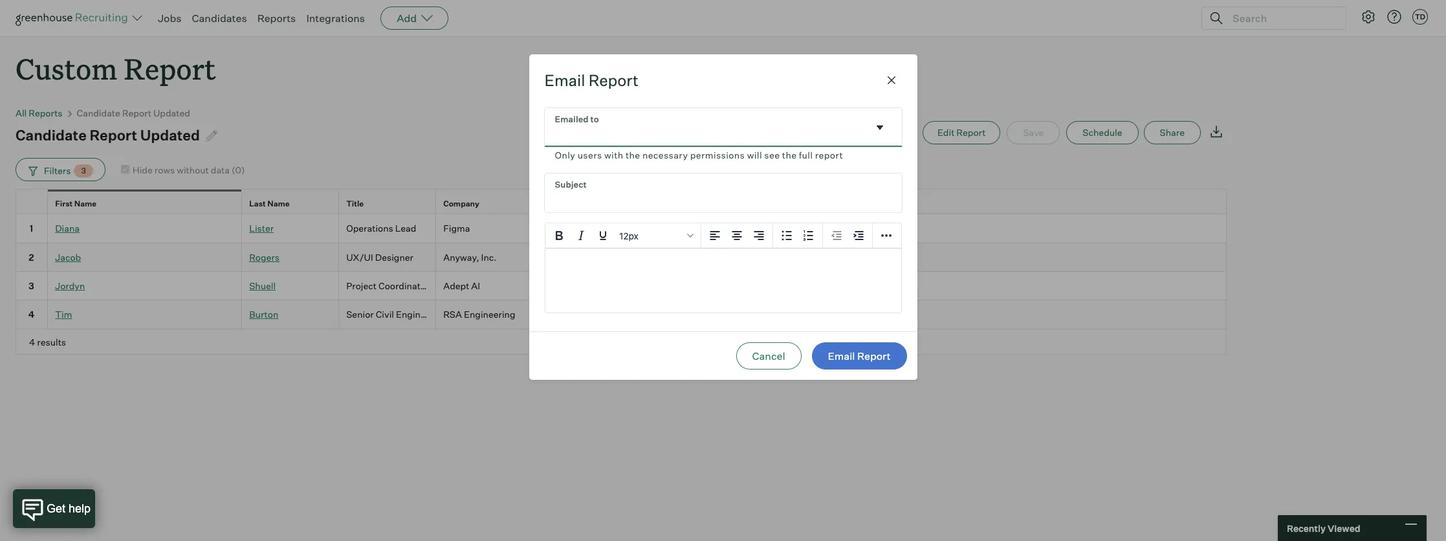 Task type: vqa. For each thing, say whether or not it's contained in the screenshot.
jacob
yes



Task type: describe. For each thing, give the bounding box(es) containing it.
download image
[[1209, 124, 1225, 139]]

integrations
[[306, 12, 365, 25]]

save and schedule this report to revisit it! element
[[1007, 121, 1067, 144]]

configure image
[[1361, 9, 1377, 25]]

test dumtwo for test dummy
[[638, 223, 696, 234]]

email report inside button
[[828, 349, 891, 362]]

ai
[[471, 280, 480, 291]]

all reports link
[[16, 108, 62, 119]]

row containing 1
[[16, 214, 1227, 243]]

civil
[[376, 309, 394, 320]]

1 vertical spatial candidate report updated
[[16, 126, 200, 144]]

row containing 4
[[16, 300, 1227, 329]]

12px button
[[614, 224, 698, 246]]

only users with the necessary permissions will see the full report
[[555, 149, 843, 160]]

jordyn link
[[55, 280, 85, 291]]

applied for
[[541, 199, 584, 209]]

designer
[[375, 252, 414, 263]]

add button
[[381, 6, 449, 30]]

0 horizontal spatial reports
[[29, 108, 62, 119]]

3 toolbar from the left
[[823, 223, 873, 248]]

0 vertical spatial candidate report updated
[[77, 108, 190, 119]]

1
[[29, 223, 33, 234]]

1 vertical spatial candidate
[[16, 126, 87, 144]]

jordyn
[[55, 280, 85, 291]]

diana
[[55, 223, 80, 234]]

custom report
[[16, 49, 216, 87]]

rsa engineering
[[443, 309, 516, 320]]

rogers
[[249, 252, 280, 263]]

candidates
[[192, 12, 247, 25]]

4 for 4
[[28, 309, 34, 320]]

will
[[747, 149, 762, 160]]

3 cell
[[16, 272, 48, 300]]

schedule button
[[1067, 121, 1139, 144]]

diana link
[[55, 223, 80, 234]]

adept ai
[[443, 280, 480, 291]]

td
[[1415, 12, 1426, 21]]

jacob link
[[55, 252, 81, 263]]

project
[[346, 280, 377, 291]]

row group containing 1
[[16, 214, 1227, 329]]

recently
[[1287, 523, 1326, 534]]

see
[[765, 149, 780, 160]]

12px toolbar
[[545, 223, 701, 248]]

0 vertical spatial candidate
[[77, 108, 120, 119]]

senior
[[346, 309, 374, 320]]

toggle flyout image
[[873, 121, 886, 134]]

4 cell
[[16, 300, 48, 329]]

engineering
[[464, 309, 516, 320]]

report inside button
[[858, 349, 891, 362]]

recently viewed
[[1287, 523, 1361, 534]]

2
[[29, 252, 34, 263]]

cancel
[[752, 349, 785, 362]]

adept
[[443, 280, 469, 291]]

share button
[[1144, 121, 1201, 144]]

rsa
[[443, 309, 462, 320]]

jacob
[[55, 252, 81, 263]]

0 vertical spatial updated
[[153, 108, 190, 119]]

ux/ui
[[346, 252, 373, 263]]

12px
[[619, 230, 638, 241]]

email inside button
[[828, 349, 855, 362]]

full
[[799, 149, 813, 160]]

4 results
[[29, 336, 66, 347]]

only
[[555, 149, 575, 160]]

add
[[397, 12, 417, 25]]

cancel button
[[736, 342, 802, 369]]

last name
[[249, 199, 290, 209]]

tim
[[55, 309, 72, 320]]

dumtwo for test dumtwo
[[658, 309, 696, 320]]

shuell link
[[249, 280, 276, 291]]

figma
[[443, 223, 470, 234]]



Task type: locate. For each thing, give the bounding box(es) containing it.
0 horizontal spatial email report
[[545, 70, 639, 90]]

cell
[[533, 214, 630, 243], [533, 243, 630, 272], [630, 243, 727, 272], [727, 243, 1227, 272], [533, 272, 630, 300], [630, 272, 727, 300], [727, 272, 1227, 300], [533, 300, 630, 329]]

dummy
[[755, 223, 789, 234]]

the
[[626, 149, 640, 160], [782, 149, 797, 160]]

tim link
[[55, 309, 72, 320]]

all
[[16, 108, 27, 119]]

filter image
[[27, 165, 38, 176]]

report
[[124, 49, 216, 87], [589, 70, 639, 90], [122, 108, 151, 119], [90, 126, 137, 144], [957, 127, 986, 138], [858, 349, 891, 362]]

None checkbox
[[121, 165, 129, 173]]

integrations link
[[306, 12, 365, 25]]

title
[[346, 199, 364, 209]]

the right with
[[626, 149, 640, 160]]

candidate report updated down candidate report updated link
[[16, 126, 200, 144]]

2 row from the top
[[16, 214, 1227, 243]]

name
[[74, 199, 97, 209], [267, 199, 290, 209]]

senior civil engineer
[[346, 309, 434, 320]]

candidate report updated
[[77, 108, 190, 119], [16, 126, 200, 144]]

table containing 1
[[16, 189, 1227, 354]]

2 name from the left
[[267, 199, 290, 209]]

0 horizontal spatial email
[[545, 70, 585, 90]]

test dumtwo
[[638, 223, 696, 234], [638, 309, 696, 320], [735, 309, 793, 320]]

reports right all
[[29, 108, 62, 119]]

edit report link
[[923, 121, 1001, 144]]

shuell
[[249, 280, 276, 291]]

lister
[[249, 223, 274, 234]]

1 vertical spatial reports
[[29, 108, 62, 119]]

coordinator
[[379, 280, 429, 291]]

1 horizontal spatial name
[[267, 199, 290, 209]]

None text field
[[545, 173, 902, 212]]

2 the from the left
[[782, 149, 797, 160]]

anyway, inc.
[[443, 252, 497, 263]]

operations lead
[[346, 223, 416, 234]]

test
[[638, 223, 656, 234], [735, 223, 753, 234], [638, 309, 656, 320], [735, 309, 753, 320]]

Search text field
[[1230, 9, 1335, 28]]

2 cell
[[16, 243, 48, 272]]

0 horizontal spatial 3
[[29, 280, 34, 291]]

3 down 2 cell
[[29, 280, 34, 291]]

1 cell
[[16, 214, 48, 243]]

burton
[[249, 309, 278, 320]]

row
[[16, 189, 1227, 218], [16, 214, 1227, 243], [16, 243, 1227, 272], [16, 272, 1227, 300], [16, 300, 1227, 329]]

burton link
[[249, 309, 278, 320]]

3 right filters
[[81, 166, 86, 176]]

test dumtwo for test dumtwo
[[638, 309, 696, 320]]

dumtwo for test dummy
[[658, 223, 696, 234]]

all reports
[[16, 108, 62, 119]]

email
[[545, 70, 585, 90], [828, 349, 855, 362]]

1 row from the top
[[16, 189, 1227, 218]]

td button
[[1410, 6, 1431, 27]]

first name
[[55, 199, 97, 209]]

row containing first name
[[16, 189, 1227, 218]]

last
[[249, 199, 266, 209]]

0 horizontal spatial name
[[74, 199, 97, 209]]

schedule
[[1083, 127, 1123, 138]]

2 toolbar from the left
[[773, 223, 823, 248]]

results
[[37, 336, 66, 347]]

permissions
[[690, 149, 745, 160]]

3
[[81, 166, 86, 176], [29, 280, 34, 291]]

0 vertical spatial email
[[545, 70, 585, 90]]

name right "last"
[[267, 199, 290, 209]]

candidate report updated link
[[77, 108, 190, 119]]

dumtwo
[[658, 223, 696, 234], [658, 309, 696, 320], [755, 309, 793, 320]]

4 inside cell
[[28, 309, 34, 320]]

1 horizontal spatial 3
[[81, 166, 86, 176]]

4
[[28, 309, 34, 320], [29, 336, 35, 347]]

0 vertical spatial email report
[[545, 70, 639, 90]]

viewed
[[1328, 523, 1361, 534]]

applied
[[541, 199, 570, 209]]

greenhouse recruiting image
[[16, 10, 132, 26]]

4 left results
[[29, 336, 35, 347]]

name for last name
[[267, 199, 290, 209]]

1 horizontal spatial reports
[[257, 12, 296, 25]]

1 vertical spatial email report
[[828, 349, 891, 362]]

email report
[[545, 70, 639, 90], [828, 349, 891, 362]]

close modal icon image
[[884, 72, 899, 88]]

row containing 3
[[16, 272, 1227, 300]]

anyway,
[[443, 252, 479, 263]]

1 the from the left
[[626, 149, 640, 160]]

reports link
[[257, 12, 296, 25]]

4 for 4 results
[[29, 336, 35, 347]]

0 horizontal spatial the
[[626, 149, 640, 160]]

operations
[[346, 223, 393, 234]]

1 toolbar from the left
[[701, 223, 773, 248]]

table
[[16, 189, 1227, 354]]

1 vertical spatial email
[[828, 349, 855, 362]]

1 vertical spatial 4
[[29, 336, 35, 347]]

1 horizontal spatial email
[[828, 349, 855, 362]]

the left full
[[782, 149, 797, 160]]

edit
[[938, 127, 955, 138]]

users
[[578, 149, 602, 160]]

for
[[572, 199, 584, 209]]

reports right candidates
[[257, 12, 296, 25]]

row containing 2
[[16, 243, 1227, 272]]

candidate down custom report
[[77, 108, 120, 119]]

lead
[[395, 223, 416, 234]]

candidates link
[[192, 12, 247, 25]]

company
[[443, 199, 480, 209]]

email report button
[[812, 342, 907, 369]]

jobs link
[[158, 12, 182, 25]]

engineer
[[396, 309, 434, 320]]

rogers link
[[249, 252, 280, 263]]

candidate report updated down custom report
[[77, 108, 190, 119]]

td button
[[1413, 9, 1428, 25]]

name right first
[[74, 199, 97, 209]]

1 name from the left
[[74, 199, 97, 209]]

share
[[1160, 127, 1185, 138]]

4 row from the top
[[16, 272, 1227, 300]]

1 horizontal spatial email report
[[828, 349, 891, 362]]

project coordinator
[[346, 280, 429, 291]]

custom
[[16, 49, 117, 87]]

reports
[[257, 12, 296, 25], [29, 108, 62, 119]]

1 horizontal spatial the
[[782, 149, 797, 160]]

row group
[[16, 214, 1227, 329]]

report
[[815, 149, 843, 160]]

5 row from the top
[[16, 300, 1227, 329]]

12px group
[[545, 223, 901, 248]]

3 row from the top
[[16, 243, 1227, 272]]

filters
[[44, 165, 71, 176]]

lister link
[[249, 223, 274, 234]]

first
[[55, 199, 73, 209]]

3 inside cell
[[29, 280, 34, 291]]

name for first name
[[74, 199, 97, 209]]

ux/ui designer
[[346, 252, 414, 263]]

edit report
[[938, 127, 986, 138]]

jobs
[[158, 12, 182, 25]]

1 vertical spatial 3
[[29, 280, 34, 291]]

1 vertical spatial updated
[[140, 126, 200, 144]]

inc.
[[481, 252, 497, 263]]

toolbar
[[701, 223, 773, 248], [773, 223, 823, 248], [823, 223, 873, 248]]

test dummy
[[735, 223, 789, 234]]

updated
[[153, 108, 190, 119], [140, 126, 200, 144]]

0 vertical spatial reports
[[257, 12, 296, 25]]

necessary
[[643, 149, 688, 160]]

Only users with the necessary permissions will see the full report field
[[545, 108, 902, 163]]

4 down the 3 cell
[[28, 309, 34, 320]]

0 vertical spatial 3
[[81, 166, 86, 176]]

with
[[604, 149, 624, 160]]

0 vertical spatial 4
[[28, 309, 34, 320]]

candidate down 'all reports'
[[16, 126, 87, 144]]



